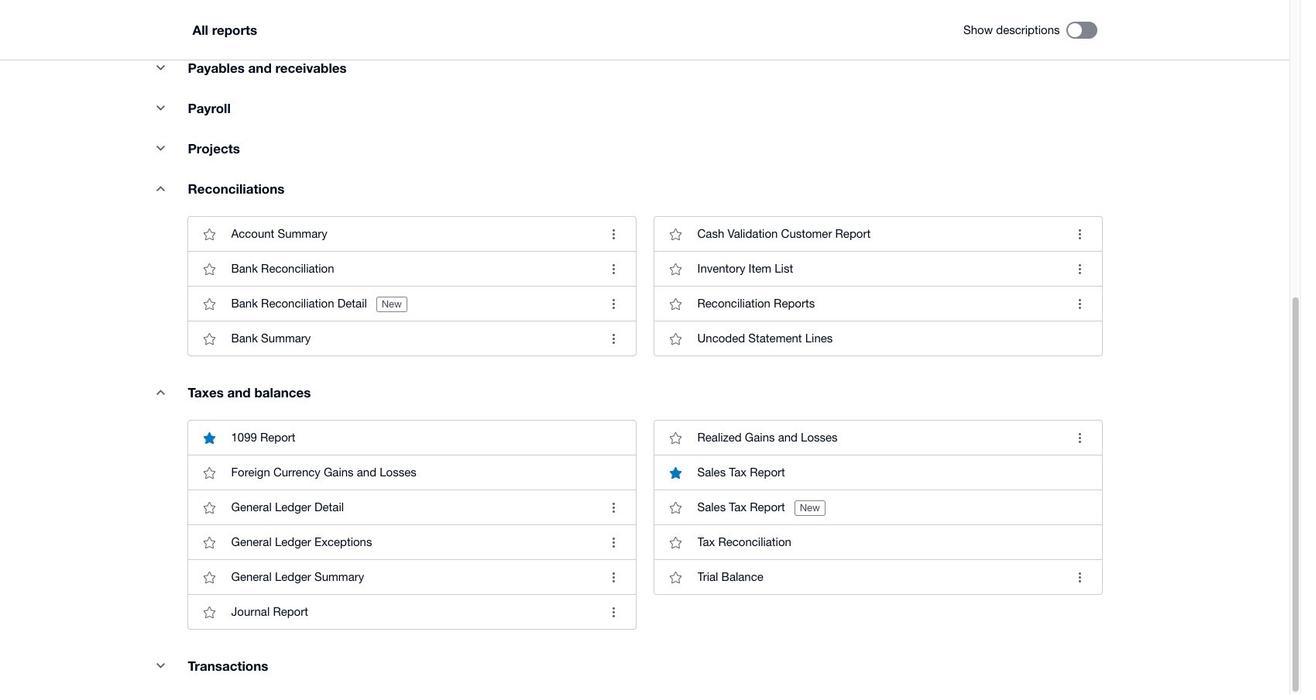Task type: locate. For each thing, give the bounding box(es) containing it.
0 vertical spatial collapse report group image
[[145, 52, 176, 83]]

1 vertical spatial expand report group image
[[145, 377, 176, 408]]

5 favorite image from the top
[[194, 527, 225, 558]]

0 vertical spatial favorite image
[[194, 288, 225, 319]]

collapse report group image
[[145, 92, 176, 123], [145, 133, 176, 164]]

1 collapse report group image from the top
[[145, 92, 176, 123]]

1 vertical spatial collapse report group image
[[145, 133, 176, 164]]

1 favorite image from the top
[[194, 219, 225, 250]]

1 expand report group image from the top
[[145, 173, 176, 204]]

0 vertical spatial expand report group image
[[145, 173, 176, 204]]

0 vertical spatial collapse report group image
[[145, 92, 176, 123]]

2 expand report group image from the top
[[145, 377, 176, 408]]

1 vertical spatial favorite image
[[194, 457, 225, 488]]

2 vertical spatial favorite image
[[194, 597, 225, 628]]

more options image
[[1065, 219, 1096, 250], [1065, 254, 1096, 284], [1065, 288, 1096, 319], [1065, 422, 1096, 453], [1065, 562, 1096, 593]]

2 more options image from the top
[[1065, 254, 1096, 284]]

favorite image
[[194, 288, 225, 319], [194, 457, 225, 488], [194, 597, 225, 628]]

2 collapse report group image from the top
[[145, 133, 176, 164]]

1 vertical spatial collapse report group image
[[145, 650, 176, 681]]

2 favorite image from the top
[[194, 457, 225, 488]]

expand report group image for second more options image from the bottom
[[145, 377, 176, 408]]

5 more options image from the top
[[1065, 562, 1096, 593]]

favorite image
[[194, 219, 225, 250], [194, 254, 225, 284], [194, 323, 225, 354], [194, 492, 225, 523], [194, 527, 225, 558], [194, 562, 225, 593]]

3 favorite image from the top
[[194, 597, 225, 628]]

collapse report group image
[[145, 52, 176, 83], [145, 650, 176, 681]]

3 favorite image from the top
[[194, 323, 225, 354]]

6 favorite image from the top
[[194, 562, 225, 593]]

expand report group image
[[145, 173, 176, 204], [145, 377, 176, 408]]



Task type: vqa. For each thing, say whether or not it's contained in the screenshot.
the top Collapse report group icon
yes



Task type: describe. For each thing, give the bounding box(es) containing it.
1 collapse report group image from the top
[[145, 52, 176, 83]]

expand report group image for 5th more options image from the bottom of the page
[[145, 173, 176, 204]]

remove favorite image
[[194, 422, 225, 453]]

3 more options image from the top
[[1065, 288, 1096, 319]]

4 favorite image from the top
[[194, 492, 225, 523]]

1 favorite image from the top
[[194, 288, 225, 319]]

4 more options image from the top
[[1065, 422, 1096, 453]]

2 collapse report group image from the top
[[145, 650, 176, 681]]

1 more options image from the top
[[1065, 219, 1096, 250]]

2 favorite image from the top
[[194, 254, 225, 284]]



